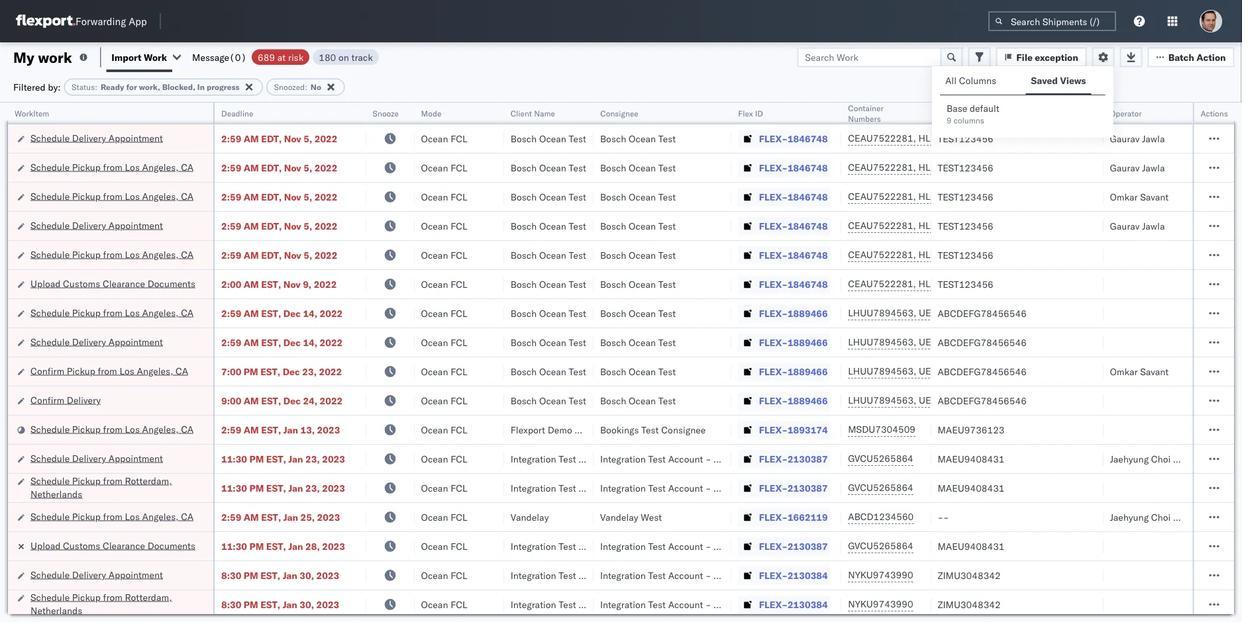 Task type: vqa. For each thing, say whether or not it's contained in the screenshot.
Turnover
no



Task type: locate. For each thing, give the bounding box(es) containing it.
0 vertical spatial schedule pickup from rotterdam, netherlands
[[30, 475, 172, 500]]

0 horizontal spatial vandelay
[[511, 512, 549, 523]]

1 vertical spatial upload customs clearance documents link
[[30, 540, 195, 553]]

savant for lhuu7894563, uetu5238478
[[1140, 366, 1169, 378]]

forwarding
[[76, 15, 126, 27]]

0 vertical spatial confirm
[[30, 365, 64, 377]]

2 omkar from the top
[[1110, 366, 1138, 378]]

confirm pickup from los angeles, ca
[[30, 365, 188, 377]]

ceau7522281, hlxu6269489, hlxu8034992
[[848, 133, 1054, 144], [848, 162, 1054, 173], [848, 191, 1054, 202], [848, 220, 1054, 232], [848, 249, 1054, 261], [848, 278, 1054, 290]]

0 vertical spatial flex-2130387
[[759, 453, 828, 465]]

flex-2130387 down flex-1893174
[[759, 453, 828, 465]]

0 vertical spatial customs
[[63, 278, 100, 290]]

0 vertical spatial omkar savant
[[1110, 191, 1169, 203]]

pickup for 3rd schedule pickup from los angeles, ca link from the bottom
[[72, 307, 101, 319]]

file exception
[[1016, 51, 1078, 63]]

3 lhuu7894563, from the top
[[848, 366, 917, 377]]

1 vertical spatial savant
[[1140, 366, 1169, 378]]

netherlands
[[30, 489, 82, 500], [30, 605, 82, 617]]

app
[[129, 15, 147, 27]]

schedule pickup from rotterdam, netherlands for 8:30 pm est, jan 30, 2023
[[30, 592, 172, 617]]

documents inside upload customs clearance documents 'button'
[[148, 278, 195, 290]]

schedule delivery appointment link for fourth schedule delivery appointment button from the top
[[30, 452, 163, 465]]

0 vertical spatial gaurav
[[1110, 133, 1140, 144]]

gvcu5265864 up abcd1234560
[[848, 482, 913, 494]]

jaehyung
[[1110, 453, 1149, 465]]

dec left '24,'
[[283, 395, 301, 407]]

deadline
[[221, 108, 253, 118]]

: for status
[[95, 82, 97, 92]]

3 uetu5238478 from the top
[[919, 366, 983, 377]]

origin
[[1201, 453, 1227, 465]]

1846748 for 2nd schedule pickup from los angeles, ca link from the top
[[788, 191, 828, 203]]

4 schedule from the top
[[30, 220, 70, 231]]

1 appointment from the top
[[109, 132, 163, 144]]

0 vertical spatial flex-2130384
[[759, 570, 828, 582]]

8 am from the top
[[244, 337, 259, 348]]

schedule for schedule pickup from rotterdam, netherlands button corresponding to 11:30 pm est, jan 23, 2023
[[30, 475, 70, 487]]

1 vertical spatial omkar savant
[[1110, 366, 1169, 378]]

omkar for ceau7522281, hlxu6269489, hlxu8034992
[[1110, 191, 1138, 203]]

1 vertical spatial 11:30 pm est, jan 23, 2023
[[221, 483, 345, 494]]

3 hlxu6269489, from the top
[[919, 191, 986, 202]]

clearance inside upload customs clearance documents 'button'
[[103, 278, 145, 290]]

abcdefg78456546 for confirm delivery
[[938, 395, 1027, 407]]

0 vertical spatial gvcu5265864
[[848, 453, 913, 465]]

abcdefg78456546
[[938, 308, 1027, 319], [938, 337, 1027, 348], [938, 366, 1027, 378], [938, 395, 1027, 407]]

appointment
[[109, 132, 163, 144], [109, 220, 163, 231], [109, 336, 163, 348], [109, 453, 163, 464], [109, 569, 163, 581]]

1 documents from the top
[[148, 278, 195, 290]]

11:30 pm est, jan 23, 2023
[[221, 453, 345, 465], [221, 483, 345, 494]]

0 vertical spatial 8:30 pm est, jan 30, 2023
[[221, 570, 339, 582]]

3 fcl from the top
[[451, 191, 467, 203]]

2:59 for 2nd schedule pickup from los angeles, ca link from the top
[[221, 191, 241, 203]]

0 vertical spatial 2130384
[[788, 570, 828, 582]]

integration
[[600, 453, 646, 465], [600, 483, 646, 494], [600, 541, 646, 553], [600, 570, 646, 582], [600, 599, 646, 611]]

0 vertical spatial netherlands
[[30, 489, 82, 500]]

omkar savant
[[1110, 191, 1169, 203], [1110, 366, 1169, 378]]

schedule delivery appointment
[[30, 132, 163, 144], [30, 220, 163, 231], [30, 336, 163, 348], [30, 453, 163, 464], [30, 569, 163, 581]]

2 8:30 from the top
[[221, 599, 241, 611]]

1889466 for confirm pickup from los angeles, ca
[[788, 366, 828, 378]]

2 flex-2130384 from the top
[[759, 599, 828, 611]]

flex-
[[759, 133, 788, 144], [759, 162, 788, 174], [759, 191, 788, 203], [759, 220, 788, 232], [759, 249, 788, 261], [759, 279, 788, 290], [759, 308, 788, 319], [759, 337, 788, 348], [759, 366, 788, 378], [759, 395, 788, 407], [759, 424, 788, 436], [759, 453, 788, 465], [759, 483, 788, 494], [759, 512, 788, 523], [759, 541, 788, 553], [759, 570, 788, 582], [759, 599, 788, 611]]

pickup for "confirm pickup from los angeles, ca" link
[[67, 365, 95, 377]]

1 lhuu7894563, uetu5238478 from the top
[[848, 307, 983, 319]]

9 ocean fcl from the top
[[421, 366, 467, 378]]

2 2130384 from the top
[[788, 599, 828, 611]]

resize handle column header
[[197, 103, 213, 623], [350, 103, 366, 623], [399, 103, 414, 623], [488, 103, 504, 623], [578, 103, 594, 623], [715, 103, 731, 623], [826, 103, 842, 623], [915, 103, 931, 623], [1087, 103, 1103, 623], [1177, 103, 1193, 623], [1218, 103, 1234, 623]]

gvcu5265864 down abcd1234560
[[848, 541, 913, 552]]

11:30 pm est, jan 23, 2023 down '2:59 am est, jan 13, 2023'
[[221, 453, 345, 465]]

delivery inside button
[[67, 395, 101, 406]]

2 vertical spatial gaurav
[[1110, 220, 1140, 232]]

2:59 am est, dec 14, 2022 down 2:00 am est, nov 9, 2022
[[221, 308, 343, 319]]

1 5, from the top
[[304, 133, 312, 144]]

1 integration from the top
[[600, 453, 646, 465]]

12 ocean fcl from the top
[[421, 453, 467, 465]]

from for 6th schedule pickup from los angeles, ca link from the bottom
[[103, 161, 122, 173]]

rotterdam, for 8:30 pm est, jan 30, 2023
[[125, 592, 172, 604]]

2:59 am est, dec 14, 2022
[[221, 308, 343, 319], [221, 337, 343, 348]]

1 vertical spatial upload customs clearance documents
[[30, 540, 195, 552]]

4 2:59 am edt, nov 5, 2022 from the top
[[221, 220, 338, 232]]

1889466 for schedule delivery appointment
[[788, 337, 828, 348]]

5 ceau7522281, from the top
[[848, 249, 916, 261]]

30, for schedule delivery appointment
[[300, 570, 314, 582]]

lhuu7894563, for confirm delivery
[[848, 395, 917, 406]]

1 vertical spatial 8:30 pm est, jan 30, 2023
[[221, 599, 339, 611]]

4 5, from the top
[[304, 220, 312, 232]]

2 flex-1889466 from the top
[[759, 337, 828, 348]]

test
[[569, 133, 586, 144], [658, 133, 676, 144], [569, 162, 586, 174], [658, 162, 676, 174], [569, 191, 586, 203], [658, 191, 676, 203], [569, 220, 586, 232], [658, 220, 676, 232], [569, 249, 586, 261], [658, 249, 676, 261], [569, 279, 586, 290], [658, 279, 676, 290], [569, 308, 586, 319], [658, 308, 676, 319], [569, 337, 586, 348], [658, 337, 676, 348], [569, 366, 586, 378], [658, 366, 676, 378], [569, 395, 586, 407], [658, 395, 676, 407], [641, 424, 659, 436], [648, 453, 666, 465], [1181, 453, 1199, 465], [648, 483, 666, 494], [648, 541, 666, 553], [648, 570, 666, 582], [648, 599, 666, 611]]

4 flex-1846748 from the top
[[759, 220, 828, 232]]

2:59 for 3rd schedule pickup from los angeles, ca link from the top of the page
[[221, 249, 241, 261]]

1 vertical spatial confirm
[[30, 395, 64, 406]]

hlxu6269489, for 2nd upload customs clearance documents link from the bottom
[[919, 278, 986, 290]]

0 vertical spatial upload customs clearance documents
[[30, 278, 195, 290]]

5, for 2nd schedule pickup from los angeles, ca link from the top
[[304, 191, 312, 203]]

maeu9408431 down the maeu9736123 at right bottom
[[938, 453, 1005, 465]]

gaurav for 5th schedule delivery appointment button from the bottom
[[1110, 133, 1140, 144]]

schedule pickup from rotterdam, netherlands button for 11:30 pm est, jan 23, 2023
[[30, 475, 196, 503]]

3 abcdefg78456546 from the top
[[938, 366, 1027, 378]]

consignee button
[[594, 105, 718, 119]]

saved views button
[[1026, 69, 1091, 95]]

base default 9 columns
[[947, 103, 1000, 126]]

3 schedule pickup from los angeles, ca from the top
[[30, 249, 194, 260]]

2 vertical spatial maeu9408431
[[938, 541, 1005, 553]]

1 confirm from the top
[[30, 365, 64, 377]]

0 vertical spatial 11:30 pm est, jan 23, 2023
[[221, 453, 345, 465]]

0 vertical spatial 23,
[[302, 366, 317, 378]]

numbers down container
[[848, 114, 881, 124]]

2 vertical spatial flex-2130387
[[759, 541, 828, 553]]

dec up 9:00 am est, dec 24, 2022 at the bottom of page
[[283, 366, 300, 378]]

1 vertical spatial customs
[[63, 540, 100, 552]]

0 horizontal spatial numbers
[[848, 114, 881, 124]]

schedule pickup from los angeles, ca for 2nd schedule pickup from los angeles, ca link from the top
[[30, 190, 194, 202]]

1 vertical spatial nyku9743990
[[848, 599, 913, 611]]

for
[[126, 82, 137, 92]]

flex-1889466
[[759, 308, 828, 319], [759, 337, 828, 348], [759, 366, 828, 378], [759, 395, 828, 407]]

2 test123456 from the top
[[938, 162, 994, 174]]

9:00 am est, dec 24, 2022
[[221, 395, 343, 407]]

9 flex- from the top
[[759, 366, 788, 378]]

14, up 7:00 pm est, dec 23, 2022
[[303, 337, 317, 348]]

3 flex-1846748 from the top
[[759, 191, 828, 203]]

0 vertical spatial upload customs clearance documents link
[[30, 277, 195, 291]]

0 vertical spatial jawla
[[1142, 133, 1165, 144]]

180
[[319, 51, 336, 63]]

16 flex- from the top
[[759, 570, 788, 582]]

ceau7522281, for 6th schedule pickup from los angeles, ca link from the bottom
[[848, 162, 916, 173]]

lhuu7894563, uetu5238478 for schedule delivery appointment
[[848, 337, 983, 348]]

schedule for fourth the schedule pickup from los angeles, ca button from the bottom of the page
[[30, 249, 70, 260]]

schedule
[[30, 132, 70, 144], [30, 161, 70, 173], [30, 190, 70, 202], [30, 220, 70, 231], [30, 249, 70, 260], [30, 307, 70, 319], [30, 336, 70, 348], [30, 424, 70, 435], [30, 453, 70, 464], [30, 475, 70, 487], [30, 511, 70, 523], [30, 569, 70, 581], [30, 592, 70, 604]]

confirm pickup from los angeles, ca button
[[30, 365, 188, 379]]

3 jawla from the top
[[1142, 220, 1165, 232]]

dec for confirm delivery
[[283, 395, 301, 407]]

1 vertical spatial schedule pickup from rotterdam, netherlands button
[[30, 591, 196, 619]]

1 omkar from the top
[[1110, 191, 1138, 203]]

5 5, from the top
[[304, 249, 312, 261]]

lhuu7894563, uetu5238478
[[848, 307, 983, 319], [848, 337, 983, 348], [848, 366, 983, 377], [848, 395, 983, 406]]

schedule delivery appointment link for 5th schedule delivery appointment button from the bottom
[[30, 132, 163, 145]]

schedule pickup from rotterdam, netherlands button
[[30, 475, 196, 503], [30, 591, 196, 619]]

1 vertical spatial 2130387
[[788, 483, 828, 494]]

2 omkar savant from the top
[[1110, 366, 1169, 378]]

all
[[945, 75, 957, 86]]

2:59 for 6th schedule pickup from los angeles, ca link from the bottom
[[221, 162, 241, 174]]

pickup inside "confirm pickup from los angeles, ca" link
[[67, 365, 95, 377]]

appointment for 3rd schedule delivery appointment button
[[109, 336, 163, 348]]

1 vertical spatial 2:59 am est, dec 14, 2022
[[221, 337, 343, 348]]

est,
[[261, 279, 281, 290], [261, 308, 281, 319], [261, 337, 281, 348], [260, 366, 280, 378], [261, 395, 281, 407], [261, 424, 281, 436], [266, 453, 286, 465], [266, 483, 286, 494], [261, 512, 281, 523], [266, 541, 286, 553], [260, 570, 280, 582], [260, 599, 280, 611]]

maeu9408431 down --
[[938, 541, 1005, 553]]

2 upload customs clearance documents link from the top
[[30, 540, 195, 553]]

upload customs clearance documents for 2nd upload customs clearance documents link from the bottom
[[30, 278, 195, 290]]

numbers right columns
[[986, 108, 1019, 118]]

1 vertical spatial schedule pickup from rotterdam, netherlands
[[30, 592, 172, 617]]

(0)
[[229, 51, 246, 63]]

5, for 3rd schedule pickup from los angeles, ca link from the top of the page
[[304, 249, 312, 261]]

1 vertical spatial 8:30
[[221, 599, 241, 611]]

10 resize handle column header from the left
[[1177, 103, 1193, 623]]

dec down 2:00 am est, nov 9, 2022
[[283, 308, 301, 319]]

1 vertical spatial netherlands
[[30, 605, 82, 617]]

6 schedule pickup from los angeles, ca from the top
[[30, 511, 194, 523]]

0 vertical spatial zimu3048342
[[938, 570, 1001, 582]]

: left ready
[[95, 82, 97, 92]]

5 test123456 from the top
[[938, 249, 994, 261]]

numbers inside container numbers
[[848, 114, 881, 124]]

0 vertical spatial gaurav jawla
[[1110, 133, 1165, 144]]

schedule delivery appointment button
[[30, 132, 163, 146], [30, 219, 163, 234], [30, 336, 163, 350], [30, 452, 163, 467], [30, 569, 163, 583]]

saved views
[[1031, 75, 1086, 86]]

11:30
[[221, 453, 247, 465], [221, 483, 247, 494], [221, 541, 247, 553]]

flex-2130387 down flex-1662119
[[759, 541, 828, 553]]

11:30 down 2:59 am est, jan 25, 2023
[[221, 541, 247, 553]]

edt, for 2nd schedule pickup from los angeles, ca link from the top
[[261, 191, 282, 203]]

1 vertical spatial 14,
[[303, 337, 317, 348]]

2 flex-1846748 from the top
[[759, 162, 828, 174]]

flexport demo consignee
[[511, 424, 619, 436]]

5,
[[304, 133, 312, 144], [304, 162, 312, 174], [304, 191, 312, 203], [304, 220, 312, 232], [304, 249, 312, 261]]

integration test account - karl lagerfeld
[[600, 453, 773, 465], [600, 483, 773, 494], [600, 541, 773, 553], [600, 570, 773, 582], [600, 599, 773, 611]]

work,
[[139, 82, 160, 92]]

gvcu5265864 down "msdu7304509" at the right bottom
[[848, 453, 913, 465]]

hlxu8034992
[[989, 133, 1054, 144], [989, 162, 1054, 173], [989, 191, 1054, 202], [989, 220, 1054, 232], [989, 249, 1054, 261], [989, 278, 1054, 290]]

7 schedule from the top
[[30, 336, 70, 348]]

schedule pickup from los angeles, ca
[[30, 161, 194, 173], [30, 190, 194, 202], [30, 249, 194, 260], [30, 307, 194, 319], [30, 424, 194, 435], [30, 511, 194, 523]]

1893174
[[788, 424, 828, 436]]

1 11:30 from the top
[[221, 453, 247, 465]]

1 vertical spatial gvcu5265864
[[848, 482, 913, 494]]

0 vertical spatial 2130387
[[788, 453, 828, 465]]

1 vertical spatial 11:30
[[221, 483, 247, 494]]

4 hlxu8034992 from the top
[[989, 220, 1054, 232]]

confirm inside button
[[30, 395, 64, 406]]

8:30 pm est, jan 30, 2023 for schedule delivery appointment
[[221, 570, 339, 582]]

8 resize handle column header from the left
[[915, 103, 931, 623]]

batch action
[[1168, 51, 1226, 63]]

uetu5238478 for confirm delivery
[[919, 395, 983, 406]]

ca for fifth schedule pickup from los angeles, ca link from the top of the page
[[181, 424, 194, 435]]

0 vertical spatial rotterdam,
[[125, 475, 172, 487]]

import work
[[112, 51, 167, 63]]

0 vertical spatial schedule pickup from rotterdam, netherlands button
[[30, 475, 196, 503]]

0 horizontal spatial :
[[95, 82, 97, 92]]

hlxu8034992 for 2nd upload customs clearance documents link from the bottom
[[989, 278, 1054, 290]]

saved
[[1031, 75, 1058, 86]]

clearance for 1st upload customs clearance documents link from the bottom of the page
[[103, 540, 145, 552]]

workitem button
[[8, 105, 200, 119]]

3 2:59 from the top
[[221, 191, 241, 203]]

forwarding app
[[76, 15, 147, 27]]

2 netherlands from the top
[[30, 605, 82, 617]]

2130387 down 1893174 at right bottom
[[788, 453, 828, 465]]

1 vertical spatial gaurav jawla
[[1110, 162, 1165, 174]]

dec up 7:00 pm est, dec 23, 2022
[[283, 337, 301, 348]]

2023 for schedule pickup from rotterdam, netherlands button associated with 8:30 pm est, jan 30, 2023
[[316, 599, 339, 611]]

8 ocean fcl from the top
[[421, 337, 467, 348]]

7:00 pm est, dec 23, 2022
[[221, 366, 342, 378]]

0 vertical spatial 11:30
[[221, 453, 247, 465]]

rotterdam, for 11:30 pm est, jan 23, 2023
[[125, 475, 172, 487]]

ceau7522281,
[[848, 133, 916, 144], [848, 162, 916, 173], [848, 191, 916, 202], [848, 220, 916, 232], [848, 249, 916, 261], [848, 278, 916, 290]]

: for snoozed
[[305, 82, 307, 92]]

pickup for sixth schedule pickup from los angeles, ca link from the top
[[72, 511, 101, 523]]

Search Shipments (/) text field
[[988, 11, 1116, 31]]

customs for 2nd upload customs clearance documents link from the bottom
[[63, 278, 100, 290]]

2 schedule pickup from rotterdam, netherlands link from the top
[[30, 591, 196, 618]]

4 appointment from the top
[[109, 453, 163, 464]]

2130387 up 1662119 at the right of page
[[788, 483, 828, 494]]

11:30 up 2:59 am est, jan 25, 2023
[[221, 483, 247, 494]]

0 vertical spatial documents
[[148, 278, 195, 290]]

flex-1846748 for 2nd upload customs clearance documents link from the bottom
[[759, 279, 828, 290]]

2 vertical spatial gvcu5265864
[[848, 541, 913, 552]]

10 fcl from the top
[[451, 395, 467, 407]]

4 schedule delivery appointment link from the top
[[30, 452, 163, 465]]

3 1889466 from the top
[[788, 366, 828, 378]]

resize handle column header for workitem button
[[197, 103, 213, 623]]

1 14, from the top
[[303, 308, 317, 319]]

flex-2130384 for schedule delivery appointment
[[759, 570, 828, 582]]

action
[[1197, 51, 1226, 63]]

1 vertical spatial flex-2130384
[[759, 599, 828, 611]]

demo
[[548, 424, 572, 436]]

lhuu7894563, for confirm pickup from los angeles, ca
[[848, 366, 917, 377]]

1 vertical spatial 23,
[[305, 453, 320, 465]]

maeu9408431 up --
[[938, 483, 1005, 494]]

0 vertical spatial savant
[[1140, 191, 1169, 203]]

Search Work text field
[[797, 47, 942, 67]]

1846748 for 2nd upload customs clearance documents link from the bottom
[[788, 279, 828, 290]]

6 test123456 from the top
[[938, 279, 994, 290]]

schedule for 1st the schedule pickup from los angeles, ca button from the bottom
[[30, 511, 70, 523]]

my
[[13, 48, 34, 66]]

12 fcl from the top
[[451, 453, 467, 465]]

: left no
[[305, 82, 307, 92]]

2 vertical spatial jawla
[[1142, 220, 1165, 232]]

1846748 for 6th schedule pickup from los angeles, ca link from the bottom
[[788, 162, 828, 174]]

1 flex-2130384 from the top
[[759, 570, 828, 582]]

23, up 25,
[[305, 483, 320, 494]]

consignee inside consignee button
[[600, 108, 638, 118]]

ca for 2nd schedule pickup from los angeles, ca link from the top
[[181, 190, 194, 202]]

customs for 1st upload customs clearance documents link from the bottom of the page
[[63, 540, 100, 552]]

1 vertical spatial schedule pickup from rotterdam, netherlands link
[[30, 591, 196, 618]]

5 1846748 from the top
[[788, 249, 828, 261]]

flex-1893174 button
[[738, 421, 831, 440], [738, 421, 831, 440]]

mbl/mawb numbers button
[[931, 105, 1090, 119]]

1 vertical spatial 2130384
[[788, 599, 828, 611]]

confirm pickup from los angeles, ca link
[[30, 365, 188, 378]]

16 fcl from the top
[[451, 570, 467, 582]]

1 schedule pickup from rotterdam, netherlands button from the top
[[30, 475, 196, 503]]

columns
[[959, 75, 997, 86]]

schedule for first the schedule pickup from los angeles, ca button
[[30, 161, 70, 173]]

from for 3rd schedule pickup from los angeles, ca link from the bottom
[[103, 307, 122, 319]]

0 vertical spatial 8:30
[[221, 570, 241, 582]]

edt, for 3rd schedule pickup from los angeles, ca link from the top of the page
[[261, 249, 282, 261]]

2:59 am edt, nov 5, 2022
[[221, 133, 338, 144], [221, 162, 338, 174], [221, 191, 338, 203], [221, 220, 338, 232], [221, 249, 338, 261]]

2 vertical spatial gaurav jawla
[[1110, 220, 1165, 232]]

1 vertical spatial clearance
[[103, 540, 145, 552]]

2 hlxu8034992 from the top
[[989, 162, 1054, 173]]

2 5, from the top
[[304, 162, 312, 174]]

11:30 pm est, jan 23, 2023 up 2:59 am est, jan 25, 2023
[[221, 483, 345, 494]]

ca inside "button"
[[176, 365, 188, 377]]

bosch
[[511, 133, 537, 144], [600, 133, 626, 144], [511, 162, 537, 174], [600, 162, 626, 174], [511, 191, 537, 203], [600, 191, 626, 203], [511, 220, 537, 232], [600, 220, 626, 232], [511, 249, 537, 261], [600, 249, 626, 261], [511, 279, 537, 290], [600, 279, 626, 290], [511, 308, 537, 319], [600, 308, 626, 319], [511, 337, 537, 348], [600, 337, 626, 348], [511, 366, 537, 378], [600, 366, 626, 378], [511, 395, 537, 407], [600, 395, 626, 407]]

23, for schedule delivery appointment
[[305, 453, 320, 465]]

test123456 for 6th schedule pickup from los angeles, ca link from the bottom
[[938, 162, 994, 174]]

nyku9743990 for schedule pickup from rotterdam, netherlands
[[848, 599, 913, 611]]

flexport. image
[[16, 15, 76, 28]]

5 lagerfeld from the top
[[733, 599, 773, 611]]

confirm delivery
[[30, 395, 101, 406]]

jawla
[[1142, 133, 1165, 144], [1142, 162, 1165, 174], [1142, 220, 1165, 232]]

23, up '24,'
[[302, 366, 317, 378]]

0 vertical spatial upload
[[30, 278, 61, 290]]

2:00
[[221, 279, 241, 290]]

9 resize handle column header from the left
[[1087, 103, 1103, 623]]

1 vertical spatial gaurav
[[1110, 162, 1140, 174]]

4 1846748 from the top
[[788, 220, 828, 232]]

flex-1846748 for 3rd schedule pickup from los angeles, ca link from the top of the page
[[759, 249, 828, 261]]

customs
[[63, 278, 100, 290], [63, 540, 100, 552]]

1 vertical spatial flex-2130387
[[759, 483, 828, 494]]

2 vertical spatial 11:30
[[221, 541, 247, 553]]

upload customs clearance documents
[[30, 278, 195, 290], [30, 540, 195, 552]]

1 horizontal spatial :
[[305, 82, 307, 92]]

2:59
[[221, 133, 241, 144], [221, 162, 241, 174], [221, 191, 241, 203], [221, 220, 241, 232], [221, 249, 241, 261], [221, 308, 241, 319], [221, 337, 241, 348], [221, 424, 241, 436], [221, 512, 241, 523]]

1 jawla from the top
[[1142, 133, 1165, 144]]

2:59 am est, dec 14, 2022 up 7:00 pm est, dec 23, 2022
[[221, 337, 343, 348]]

omkar savant for lhuu7894563, uetu5238478
[[1110, 366, 1169, 378]]

1 karl from the top
[[714, 453, 731, 465]]

4 fcl from the top
[[451, 220, 467, 232]]

1 vertical spatial documents
[[148, 540, 195, 552]]

14, down 9,
[[303, 308, 317, 319]]

netherlands for 11:30
[[30, 489, 82, 500]]

delivery
[[72, 132, 106, 144], [72, 220, 106, 231], [72, 336, 106, 348], [67, 395, 101, 406], [72, 453, 106, 464], [72, 569, 106, 581]]

3 am from the top
[[244, 191, 259, 203]]

from inside "button"
[[98, 365, 117, 377]]

confirm inside "button"
[[30, 365, 64, 377]]

0 vertical spatial clearance
[[103, 278, 145, 290]]

1 vertical spatial upload
[[30, 540, 61, 552]]

customs inside 'button'
[[63, 278, 100, 290]]

2 1846748 from the top
[[788, 162, 828, 174]]

10 schedule from the top
[[30, 475, 70, 487]]

5, for 6th schedule pickup from los angeles, ca link from the bottom
[[304, 162, 312, 174]]

schedule pickup from los angeles, ca button
[[30, 161, 194, 175], [30, 190, 194, 204], [30, 248, 194, 263], [30, 306, 194, 321], [30, 423, 194, 438], [30, 510, 194, 525]]

15 ocean fcl from the top
[[421, 541, 467, 553]]

flex-2130384 for schedule pickup from rotterdam, netherlands
[[759, 599, 828, 611]]

ceau7522281, hlxu6269489, hlxu8034992 for first the schedule pickup from los angeles, ca button
[[848, 162, 1054, 173]]

2 zimu3048342 from the top
[[938, 599, 1001, 611]]

documents
[[148, 278, 195, 290], [148, 540, 195, 552]]

5 appointment from the top
[[109, 569, 163, 581]]

7 2:59 from the top
[[221, 337, 241, 348]]

1889466
[[788, 308, 828, 319], [788, 337, 828, 348], [788, 366, 828, 378], [788, 395, 828, 407]]

edt,
[[261, 133, 282, 144], [261, 162, 282, 174], [261, 191, 282, 203], [261, 220, 282, 232], [261, 249, 282, 261]]

1 vertical spatial rotterdam,
[[125, 592, 172, 604]]

1 vertical spatial jawla
[[1142, 162, 1165, 174]]

0 vertical spatial 30,
[[300, 570, 314, 582]]

4 lagerfeld from the top
[[733, 570, 773, 582]]

upload inside 'button'
[[30, 278, 61, 290]]

upload customs clearance documents button
[[30, 277, 195, 292]]

deadline button
[[215, 105, 353, 119]]

9,
[[303, 279, 312, 290]]

-
[[706, 453, 711, 465], [1173, 453, 1179, 465], [706, 483, 711, 494], [938, 512, 943, 523], [943, 512, 949, 523], [706, 541, 711, 553], [706, 570, 711, 582], [706, 599, 711, 611]]

mbl/mawb numbers
[[938, 108, 1019, 118]]

0 vertical spatial schedule pickup from rotterdam, netherlands link
[[30, 475, 196, 501]]

8:30
[[221, 570, 241, 582], [221, 599, 241, 611]]

client name button
[[504, 105, 580, 119]]

15 fcl from the top
[[451, 541, 467, 553]]

2 upload customs clearance documents from the top
[[30, 540, 195, 552]]

6 fcl from the top
[[451, 279, 467, 290]]

11:30 down '2:59 am est, jan 13, 2023'
[[221, 453, 247, 465]]

gaurav jawla
[[1110, 133, 1165, 144], [1110, 162, 1165, 174], [1110, 220, 1165, 232]]

0 vertical spatial 14,
[[303, 308, 317, 319]]

0 vertical spatial maeu9408431
[[938, 453, 1005, 465]]

abcdefg78456546 for schedule delivery appointment
[[938, 337, 1027, 348]]

nov for 3rd schedule pickup from los angeles, ca link from the top of the page
[[284, 249, 301, 261]]

omkar
[[1110, 191, 1138, 203], [1110, 366, 1138, 378]]

filtered
[[13, 81, 46, 93]]

confirm delivery button
[[30, 394, 101, 408]]

dec for confirm pickup from los angeles, ca
[[283, 366, 300, 378]]

0 vertical spatial nyku9743990
[[848, 570, 913, 581]]

confirm for confirm delivery
[[30, 395, 64, 406]]

0 vertical spatial 2:59 am est, dec 14, 2022
[[221, 308, 343, 319]]

3 5, from the top
[[304, 191, 312, 203]]

23, down 13,
[[305, 453, 320, 465]]

2 vertical spatial 2130387
[[788, 541, 828, 553]]

1 hlxu6269489, from the top
[[919, 133, 986, 144]]

gaurav
[[1110, 133, 1140, 144], [1110, 162, 1140, 174], [1110, 220, 1140, 232]]

0 vertical spatial omkar
[[1110, 191, 1138, 203]]

2130384
[[788, 570, 828, 582], [788, 599, 828, 611]]

1846748
[[788, 133, 828, 144], [788, 162, 828, 174], [788, 191, 828, 203], [788, 220, 828, 232], [788, 249, 828, 261], [788, 279, 828, 290]]

from for sixth schedule pickup from los angeles, ca link from the top
[[103, 511, 122, 523]]

1846748 for 3rd schedule pickup from los angeles, ca link from the top of the page
[[788, 249, 828, 261]]

1 horizontal spatial vandelay
[[600, 512, 638, 523]]

1 upload from the top
[[30, 278, 61, 290]]

1 vertical spatial 30,
[[300, 599, 314, 611]]

schedule for fourth schedule delivery appointment button from the top
[[30, 453, 70, 464]]

6 hlxu6269489, from the top
[[919, 278, 986, 290]]

1 vertical spatial maeu9408431
[[938, 483, 1005, 494]]

5 schedule pickup from los angeles, ca from the top
[[30, 424, 194, 435]]

flex-2130387 up flex-1662119
[[759, 483, 828, 494]]

2130387 down 1662119 at the right of page
[[788, 541, 828, 553]]

1 vertical spatial zimu3048342
[[938, 599, 1001, 611]]

schedule for 4th the schedule pickup from los angeles, ca button from the top
[[30, 307, 70, 319]]

3 appointment from the top
[[109, 336, 163, 348]]

1 horizontal spatial numbers
[[986, 108, 1019, 118]]

1 vertical spatial omkar
[[1110, 366, 1138, 378]]



Task type: describe. For each thing, give the bounding box(es) containing it.
appointment for fourth schedule delivery appointment button from the top
[[109, 453, 163, 464]]

forwarding app link
[[16, 15, 147, 28]]

default
[[970, 103, 1000, 114]]

upload for 2nd upload customs clearance documents link from the bottom
[[30, 278, 61, 290]]

client
[[511, 108, 532, 118]]

4 karl from the top
[[714, 570, 731, 582]]

mbl/mawb
[[938, 108, 984, 118]]

status : ready for work, blocked, in progress
[[72, 82, 240, 92]]

2:00 am est, nov 9, 2022
[[221, 279, 337, 290]]

work
[[144, 51, 167, 63]]

2 flex-2130387 from the top
[[759, 483, 828, 494]]

abcd1234560
[[848, 511, 914, 523]]

7 am from the top
[[244, 308, 259, 319]]

operator
[[1110, 108, 1142, 118]]

1 ceau7522281, hlxu6269489, hlxu8034992 from the top
[[848, 133, 1054, 144]]

schedule delivery appointment link for 5th schedule delivery appointment button
[[30, 569, 163, 582]]

edt, for 6th schedule pickup from los angeles, ca link from the bottom
[[261, 162, 282, 174]]

7 ocean fcl from the top
[[421, 308, 467, 319]]

confirm for confirm pickup from los angeles, ca
[[30, 365, 64, 377]]

mode
[[421, 108, 441, 118]]

4 schedule pickup from los angeles, ca button from the top
[[30, 306, 194, 321]]

2 integration test account - karl lagerfeld from the top
[[600, 483, 773, 494]]

age
[[1229, 453, 1242, 465]]

1 schedule pickup from los angeles, ca button from the top
[[30, 161, 194, 175]]

maeu9736123
[[938, 424, 1005, 436]]

2 vertical spatial 23,
[[305, 483, 320, 494]]

1 1846748 from the top
[[788, 133, 828, 144]]

4 hlxu6269489, from the top
[[919, 220, 986, 232]]

6 schedule pickup from los angeles, ca button from the top
[[30, 510, 194, 525]]

2130384 for schedule pickup from rotterdam, netherlands
[[788, 599, 828, 611]]

name
[[534, 108, 555, 118]]

ceau7522281, for 2nd upload customs clearance documents link from the bottom
[[848, 278, 916, 290]]

3 maeu9408431 from the top
[[938, 541, 1005, 553]]

5 integration test account - karl lagerfeld from the top
[[600, 599, 773, 611]]

9 am from the top
[[244, 395, 259, 407]]

track
[[351, 51, 373, 63]]

flex-1846748 for 2nd schedule pickup from los angeles, ca link from the top
[[759, 191, 828, 203]]

3 2130387 from the top
[[788, 541, 828, 553]]

netherlands for 8:30
[[30, 605, 82, 617]]

clearance for 2nd upload customs clearance documents link from the bottom
[[103, 278, 145, 290]]

5 karl from the top
[[714, 599, 731, 611]]

ceau7522281, for 3rd schedule pickup from los angeles, ca link from the top of the page
[[848, 249, 916, 261]]

flex-1889466 for confirm pickup from los angeles, ca
[[759, 366, 828, 378]]

1889466 for confirm delivery
[[788, 395, 828, 407]]

risk
[[288, 51, 304, 63]]

16 ocean fcl from the top
[[421, 570, 467, 582]]

30, for schedule pickup from rotterdam, netherlands
[[300, 599, 314, 611]]

14 fcl from the top
[[451, 512, 467, 523]]

in
[[197, 82, 205, 92]]

nov for 2nd schedule pickup from los angeles, ca link from the top
[[284, 191, 301, 203]]

container numbers button
[[842, 100, 918, 124]]

my work
[[13, 48, 72, 66]]

flex-1889466 for schedule delivery appointment
[[759, 337, 828, 348]]

batch action button
[[1148, 47, 1235, 67]]

ca for 3rd schedule pickup from los angeles, ca link from the top of the page
[[181, 249, 194, 260]]

file
[[1016, 51, 1033, 63]]

mode button
[[414, 105, 491, 119]]

dec for schedule delivery appointment
[[283, 337, 301, 348]]

1 uetu5238478 from the top
[[919, 307, 983, 319]]

17 fcl from the top
[[451, 599, 467, 611]]

17 ocean fcl from the top
[[421, 599, 467, 611]]

resize handle column header for deadline button
[[350, 103, 366, 623]]

west
[[641, 512, 662, 523]]

on
[[338, 51, 349, 63]]

25,
[[300, 512, 315, 523]]

689
[[258, 51, 275, 63]]

2 schedule delivery appointment from the top
[[30, 220, 163, 231]]

ceau7522281, for 2nd schedule pickup from los angeles, ca link from the top
[[848, 191, 916, 202]]

ceau7522281, hlxu6269489, hlxu8034992 for upload customs clearance documents 'button'
[[848, 278, 1054, 290]]

zimu3048342 for schedule delivery appointment
[[938, 570, 1001, 582]]

documents for 2nd upload customs clearance documents link from the bottom
[[148, 278, 195, 290]]

schedule pickup from los angeles, ca for fifth schedule pickup from los angeles, ca link from the top of the page
[[30, 424, 194, 435]]

10 flex- from the top
[[759, 395, 788, 407]]

from for "confirm pickup from los angeles, ca" link
[[98, 365, 117, 377]]

4 am from the top
[[244, 220, 259, 232]]

13 flex- from the top
[[759, 483, 788, 494]]

schedule for 3rd schedule delivery appointment button
[[30, 336, 70, 348]]

14 flex- from the top
[[759, 512, 788, 523]]

lhuu7894563, uetu5238478 for confirm delivery
[[848, 395, 983, 406]]

angeles, inside "button"
[[137, 365, 173, 377]]

snoozed : no
[[274, 82, 321, 92]]

1 abcdefg78456546 from the top
[[938, 308, 1027, 319]]

test123456 for 2nd upload customs clearance documents link from the bottom
[[938, 279, 994, 290]]

3 2:59 am edt, nov 5, 2022 from the top
[[221, 191, 338, 203]]

all columns
[[945, 75, 997, 86]]

13 ocean fcl from the top
[[421, 483, 467, 494]]

9 fcl from the top
[[451, 366, 467, 378]]

2:59 am est, jan 25, 2023
[[221, 512, 340, 523]]

hlxu6269489, for 6th schedule pickup from los angeles, ca link from the bottom
[[919, 162, 986, 173]]

4 integration test account - karl lagerfeld from the top
[[600, 570, 773, 582]]

5 ocean fcl from the top
[[421, 249, 467, 261]]

columns
[[954, 116, 984, 126]]

ready
[[101, 82, 124, 92]]

1 schedule delivery appointment button from the top
[[30, 132, 163, 146]]

vandelay for vandelay
[[511, 512, 549, 523]]

8 fcl from the top
[[451, 337, 467, 348]]

workitem
[[15, 108, 49, 118]]

11:30 pm est, jan 28, 2023
[[221, 541, 345, 553]]

2 schedule pickup from los angeles, ca link from the top
[[30, 190, 194, 203]]

los inside "button"
[[120, 365, 134, 377]]

1 gvcu5265864 from the top
[[848, 453, 913, 465]]

1 maeu9408431 from the top
[[938, 453, 1005, 465]]

consignee for flexport demo consignee
[[575, 424, 619, 436]]

2 gaurav from the top
[[1110, 162, 1140, 174]]

1 upload customs clearance documents link from the top
[[30, 277, 195, 291]]

--
[[938, 512, 949, 523]]

2 2:59 am edt, nov 5, 2022 from the top
[[221, 162, 338, 174]]

jaehyung choi - test origin age
[[1110, 453, 1242, 465]]

3 integration from the top
[[600, 541, 646, 553]]

1 lhuu7894563, from the top
[[848, 307, 917, 319]]

11 flex- from the top
[[759, 424, 788, 436]]

1 schedule pickup from los angeles, ca link from the top
[[30, 161, 194, 174]]

upload for 1st upload customs clearance documents link from the bottom of the page
[[30, 540, 61, 552]]

flexport
[[511, 424, 545, 436]]

at
[[277, 51, 286, 63]]

status
[[72, 82, 95, 92]]

5 schedule delivery appointment button from the top
[[30, 569, 163, 583]]

2 integration from the top
[[600, 483, 646, 494]]

lhuu7894563, uetu5238478 for confirm pickup from los angeles, ca
[[848, 366, 983, 377]]

2:59 for 3rd schedule pickup from los angeles, ca link from the bottom
[[221, 308, 241, 319]]

ceau7522281, hlxu6269489, hlxu8034992 for fifth the schedule pickup from los angeles, ca button from the bottom
[[848, 191, 1054, 202]]

import
[[112, 51, 142, 63]]

work
[[38, 48, 72, 66]]

1 flex- from the top
[[759, 133, 788, 144]]

schedule for 5th the schedule pickup from los angeles, ca button
[[30, 424, 70, 435]]

4 ceau7522281, from the top
[[848, 220, 916, 232]]

5 schedule pickup from los angeles, ca button from the top
[[30, 423, 194, 438]]

schedule for fifth the schedule pickup from los angeles, ca button from the bottom
[[30, 190, 70, 202]]

confirm delivery link
[[30, 394, 101, 407]]

ca for 3rd schedule pickup from los angeles, ca link from the bottom
[[181, 307, 194, 319]]

appointment for 2nd schedule delivery appointment button from the top
[[109, 220, 163, 231]]

actions
[[1201, 108, 1228, 118]]

omkar savant for ceau7522281, hlxu6269489, hlxu8034992
[[1110, 191, 1169, 203]]

15 flex- from the top
[[759, 541, 788, 553]]

8:30 for schedule delivery appointment
[[221, 570, 241, 582]]

3 schedule delivery appointment from the top
[[30, 336, 163, 348]]

omkar for lhuu7894563, uetu5238478
[[1110, 366, 1138, 378]]

6 am from the top
[[244, 279, 259, 290]]

2 schedule pickup from los angeles, ca button from the top
[[30, 190, 194, 204]]

all columns button
[[940, 69, 1005, 95]]

1 flex-1889466 from the top
[[759, 308, 828, 319]]

schedule pickup from los angeles, ca for sixth schedule pickup from los angeles, ca link from the top
[[30, 511, 194, 523]]

3 resize handle column header from the left
[[399, 103, 414, 623]]

blocked,
[[162, 82, 195, 92]]

2 lagerfeld from the top
[[733, 483, 773, 494]]

hlxu8034992 for 3rd schedule pickup from los angeles, ca link from the top of the page
[[989, 249, 1054, 261]]

schedule delivery appointment link for 3rd schedule delivery appointment button
[[30, 336, 163, 349]]

4 schedule delivery appointment button from the top
[[30, 452, 163, 467]]

message (0)
[[192, 51, 246, 63]]

by:
[[48, 81, 61, 93]]

snooze
[[373, 108, 399, 118]]

pickup for 6th schedule pickup from los angeles, ca link from the bottom
[[72, 161, 101, 173]]

689 at risk
[[258, 51, 304, 63]]

schedule pickup from rotterdam, netherlands button for 8:30 pm est, jan 30, 2023
[[30, 591, 196, 619]]

hlxu6269489, for 2nd schedule pickup from los angeles, ca link from the top
[[919, 191, 986, 202]]

progress
[[207, 82, 240, 92]]

base
[[947, 103, 967, 114]]

flex-1893174
[[759, 424, 828, 436]]

2 am from the top
[[244, 162, 259, 174]]

10 am from the top
[[244, 424, 259, 436]]

3 gvcu5265864 from the top
[[848, 541, 913, 552]]

11 ocean fcl from the top
[[421, 424, 467, 436]]

uetu5238478 for schedule delivery appointment
[[919, 337, 983, 348]]

pickup for 2nd schedule pickup from los angeles, ca link from the top
[[72, 190, 101, 202]]

appointment for 5th schedule delivery appointment button
[[109, 569, 163, 581]]

6 schedule pickup from los angeles, ca link from the top
[[30, 510, 194, 524]]

2130384 for schedule delivery appointment
[[788, 570, 828, 582]]

9
[[947, 116, 952, 126]]

choi
[[1151, 453, 1171, 465]]

3 gaurav jawla from the top
[[1110, 220, 1165, 232]]

2 jawla from the top
[[1142, 162, 1165, 174]]

hlxu8034992 for 6th schedule pickup from los angeles, ca link from the bottom
[[989, 162, 1054, 173]]

9:00
[[221, 395, 241, 407]]

10 ocean fcl from the top
[[421, 395, 467, 407]]

uetu5238478 for confirm pickup from los angeles, ca
[[919, 366, 983, 377]]

from for 3rd schedule pickup from los angeles, ca link from the top of the page
[[103, 249, 122, 260]]

4 schedule delivery appointment from the top
[[30, 453, 163, 464]]

client name
[[511, 108, 555, 118]]

8:30 pm est, jan 30, 2023 for schedule pickup from rotterdam, netherlands
[[221, 599, 339, 611]]

2 gvcu5265864 from the top
[[848, 482, 913, 494]]

flex
[[738, 108, 753, 118]]

1662119
[[788, 512, 828, 523]]

11 resize handle column header from the left
[[1218, 103, 1234, 623]]

2 2:59 am est, dec 14, 2022 from the top
[[221, 337, 343, 348]]

11 am from the top
[[244, 512, 259, 523]]

bookings test consignee
[[600, 424, 706, 436]]

nov for 6th schedule pickup from los angeles, ca link from the bottom
[[284, 162, 301, 174]]

7:00
[[221, 366, 241, 378]]

2 schedule delivery appointment button from the top
[[30, 219, 163, 234]]

3 schedule pickup from los angeles, ca link from the top
[[30, 248, 194, 261]]

4 schedule pickup from los angeles, ca link from the top
[[30, 306, 194, 320]]

message
[[192, 51, 229, 63]]

5 integration from the top
[[600, 599, 646, 611]]

exception
[[1035, 51, 1078, 63]]

3 ocean fcl from the top
[[421, 191, 467, 203]]

1 flex-2130387 from the top
[[759, 453, 828, 465]]

4 2:59 from the top
[[221, 220, 241, 232]]

3 flex-2130387 from the top
[[759, 541, 828, 553]]

id
[[755, 108, 763, 118]]

from for 2nd schedule pickup from los angeles, ca link from the top
[[103, 190, 122, 202]]

pickup for fifth schedule pickup from los angeles, ca link from the top of the page
[[72, 424, 101, 435]]

nyku9743990 for schedule delivery appointment
[[848, 570, 913, 581]]

schedule pickup from los angeles, ca for 3rd schedule pickup from los angeles, ca link from the top of the page
[[30, 249, 194, 260]]

4 test123456 from the top
[[938, 220, 994, 232]]

14 ocean fcl from the top
[[421, 512, 467, 523]]

vandelay for vandelay west
[[600, 512, 638, 523]]

1 11:30 pm est, jan 23, 2023 from the top
[[221, 453, 345, 465]]

ceau7522281, hlxu6269489, hlxu8034992 for fourth the schedule pickup from los angeles, ca button from the bottom of the page
[[848, 249, 1054, 261]]

vandelay west
[[600, 512, 662, 523]]

batch
[[1168, 51, 1194, 63]]

2023 for schedule pickup from rotterdam, netherlands button corresponding to 11:30 pm est, jan 23, 2023
[[322, 483, 345, 494]]

ca for "confirm pickup from los angeles, ca" link
[[176, 365, 188, 377]]

zimu3048342 for schedule pickup from rotterdam, netherlands
[[938, 599, 1001, 611]]

3 11:30 from the top
[[221, 541, 247, 553]]

3 lagerfeld from the top
[[733, 541, 773, 553]]

flex id button
[[731, 105, 828, 119]]

savant for ceau7522281, hlxu6269489, hlxu8034992
[[1140, 191, 1169, 203]]

no
[[311, 82, 321, 92]]

flex-1846748 for 6th schedule pickup from los angeles, ca link from the bottom
[[759, 162, 828, 174]]

appointment for 5th schedule delivery appointment button from the bottom
[[109, 132, 163, 144]]

1 gaurav jawla from the top
[[1110, 133, 1165, 144]]

180 on track
[[319, 51, 373, 63]]

28,
[[305, 541, 320, 553]]

2:59 for sixth schedule pickup from los angeles, ca link from the top
[[221, 512, 241, 523]]

5 flex- from the top
[[759, 249, 788, 261]]

schedule pickup from los angeles, ca for 3rd schedule pickup from los angeles, ca link from the bottom
[[30, 307, 194, 319]]

abcdefg78456546 for confirm pickup from los angeles, ca
[[938, 366, 1027, 378]]

7 flex- from the top
[[759, 308, 788, 319]]

2 11:30 pm est, jan 23, 2023 from the top
[[221, 483, 345, 494]]

container numbers
[[848, 103, 884, 124]]

1 ceau7522281, from the top
[[848, 133, 916, 144]]

4 integration from the top
[[600, 570, 646, 582]]

flex-1662119
[[759, 512, 828, 523]]



